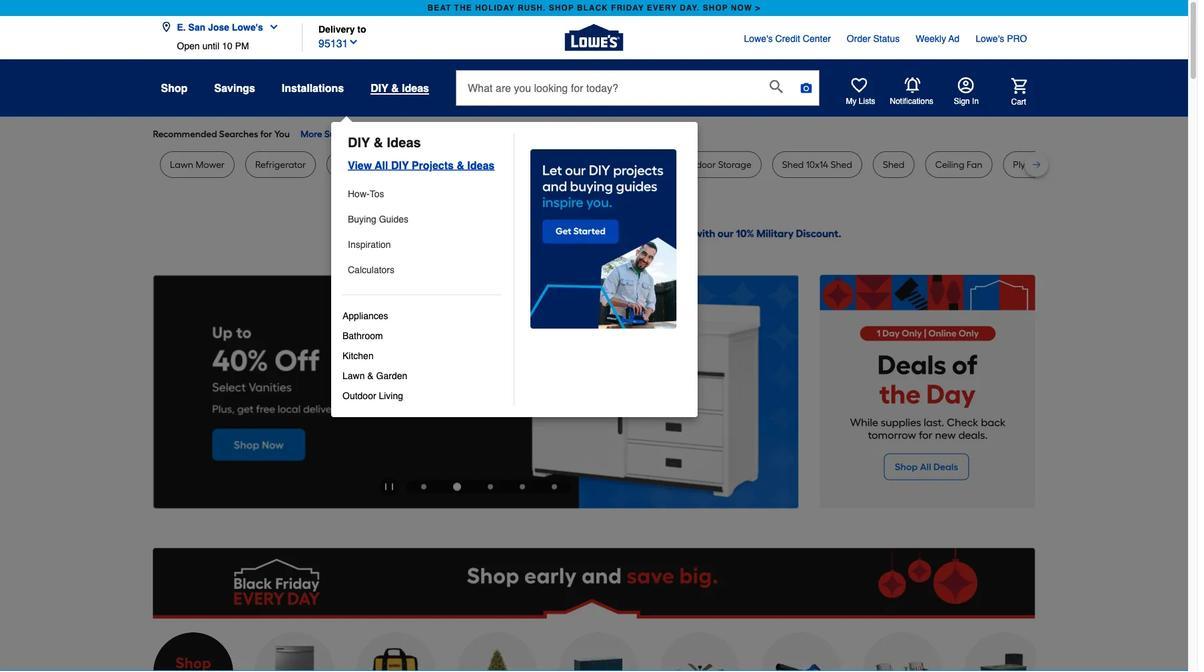 Task type: describe. For each thing, give the bounding box(es) containing it.
shed for shed
[[883, 159, 905, 170]]

weekly
[[916, 33, 946, 44]]

e.
[[177, 22, 186, 32]]

garden
[[376, 371, 407, 381]]

black
[[577, 3, 608, 13]]

outdoor living
[[343, 391, 403, 401]]

the
[[454, 3, 472, 13]]

lawn & garden link
[[343, 366, 501, 386]]

view all diy projects & ideas link
[[343, 152, 495, 173]]

Search Query text field
[[457, 71, 759, 105]]

for for searches
[[260, 128, 272, 140]]

location image
[[161, 22, 172, 32]]

beat the holiday rush. shop black friday every day. shop now >
[[428, 3, 761, 13]]

search image
[[770, 80, 783, 93]]

how-tos link
[[348, 184, 501, 204]]

shed 10x14 shed
[[782, 159, 852, 170]]

for for suggestions
[[379, 128, 391, 140]]

inspiration link
[[348, 235, 501, 255]]

quikrete
[[589, 159, 625, 170]]

projects
[[412, 159, 454, 171]]

shop
[[161, 82, 188, 94]]

beat the holiday rush. shop black friday every day. shop now > link
[[425, 0, 764, 16]]

lowe's credit center
[[744, 33, 831, 44]]

lowe's home improvement account image
[[958, 77, 974, 93]]

recommended searches for you
[[153, 128, 290, 140]]

& inside 'link'
[[457, 159, 465, 171]]

plywood
[[1013, 159, 1049, 170]]

diy and ideas promo image
[[531, 149, 677, 329]]

outdoor
[[680, 159, 716, 170]]

now
[[731, 3, 753, 13]]

pm
[[235, 41, 249, 51]]

chevron down image inside 95131 button
[[348, 37, 359, 47]]

e. san jose lowe's button
[[161, 14, 285, 41]]

1 day only online only. deals of the day. while supplies last. image
[[820, 275, 1036, 508]]

searches
[[219, 128, 258, 140]]

shed for shed 10x14 shed
[[782, 159, 804, 170]]

& right lawn
[[368, 371, 374, 381]]

scroll to item #5 image
[[539, 484, 571, 490]]

calculators
[[348, 265, 395, 275]]

open
[[177, 41, 200, 51]]

1 shop from the left
[[549, 3, 574, 13]]

up to 40 percent off select vanities. plus, get free local delivery on select vanities. image
[[153, 275, 799, 509]]

ceiling fan
[[935, 159, 982, 170]]

beat
[[428, 3, 451, 13]]

diy inside 'button'
[[371, 82, 388, 94]]

more
[[301, 128, 322, 140]]

in
[[972, 97, 979, 106]]

lowe's home improvement cart image
[[1012, 78, 1028, 94]]

living
[[379, 391, 403, 401]]

installations button
[[282, 76, 344, 100]]

ad
[[949, 33, 960, 44]]

appliances link
[[343, 306, 501, 326]]

jose
[[208, 22, 229, 32]]

my
[[846, 97, 857, 106]]

chevron right image
[[408, 129, 419, 139]]

3 shed from the left
[[831, 159, 852, 170]]

buying
[[348, 214, 376, 225]]

recommended
[[153, 128, 217, 140]]

shop button
[[161, 76, 188, 100]]

ideas inside diy & ideas 'button'
[[402, 82, 429, 94]]

diy & ideas button
[[371, 81, 429, 95]]

day.
[[680, 3, 700, 13]]

notifications
[[890, 97, 934, 106]]

& inside 'button'
[[391, 82, 399, 94]]

10x14
[[806, 159, 828, 170]]

ideas inside view all diy projects & ideas 'link'
[[468, 159, 495, 171]]

every
[[647, 3, 677, 13]]

outdoor
[[343, 391, 376, 401]]

delivery to
[[319, 24, 366, 34]]

view
[[348, 159, 372, 171]]

door
[[453, 159, 474, 170]]

storage
[[718, 159, 751, 170]]

kitchen link
[[343, 346, 501, 366]]

weekly ad
[[916, 33, 960, 44]]

my lists link
[[846, 77, 876, 107]]

status
[[874, 33, 900, 44]]

all
[[375, 159, 388, 171]]

open until 10 pm
[[177, 41, 249, 51]]

fan
[[967, 159, 982, 170]]

shed outdoor storage
[[656, 159, 751, 170]]

you for more suggestions for you
[[393, 128, 408, 140]]

credit
[[776, 33, 801, 44]]

lowe's credit center link
[[744, 32, 831, 45]]



Task type: locate. For each thing, give the bounding box(es) containing it.
chevron down image inside e. san jose lowe's button
[[263, 22, 279, 32]]

center
[[803, 33, 831, 44]]

tos
[[370, 189, 384, 199]]

shed
[[656, 159, 678, 170], [782, 159, 804, 170], [831, 159, 852, 170], [883, 159, 905, 170]]

2 horizontal spatial diy
[[391, 159, 409, 171]]

0 vertical spatial diy & ideas
[[371, 82, 429, 94]]

holiday
[[475, 3, 515, 13]]

shed for shed outdoor storage
[[656, 159, 678, 170]]

buying guides link
[[348, 209, 501, 229]]

1 for from the left
[[260, 128, 272, 140]]

0 horizontal spatial chevron down image
[[263, 22, 279, 32]]

diy
[[371, 82, 388, 94], [348, 135, 370, 150], [391, 159, 409, 171]]

peel
[[336, 159, 354, 170]]

friday
[[611, 3, 644, 13]]

1 vertical spatial diy
[[348, 135, 370, 150]]

how-
[[348, 189, 370, 199]]

we honor our military community on veterans day and every day with a 10 percent military discount. image
[[153, 213, 1036, 262]]

lowe's for lowe's pro
[[976, 33, 1005, 44]]

sign in
[[954, 97, 979, 106]]

black friday every day. shop early and save big. image
[[153, 548, 1036, 619]]

lowe's pro
[[976, 33, 1028, 44]]

shed left 10x14
[[782, 159, 804, 170]]

diy up more suggestions for you link
[[371, 82, 388, 94]]

1 horizontal spatial you
[[393, 128, 408, 140]]

chevron down image down to
[[348, 37, 359, 47]]

sign in button
[[954, 77, 979, 107]]

& up peel stick wallpaper
[[374, 135, 383, 150]]

lowe's left credit
[[744, 33, 773, 44]]

0 vertical spatial diy
[[371, 82, 388, 94]]

scroll to item #1 image
[[408, 484, 440, 490]]

e. san jose lowe's
[[177, 22, 263, 32]]

you left more
[[274, 128, 290, 140]]

order status link
[[847, 32, 900, 45]]

shop right 'day.'
[[703, 3, 728, 13]]

cart
[[1012, 97, 1027, 106]]

stick
[[356, 159, 376, 170]]

1 vertical spatial chevron down image
[[348, 37, 359, 47]]

None search field
[[456, 70, 820, 118]]

lowe's up 'pm'
[[232, 22, 263, 32]]

scroll to item #2 element
[[440, 483, 475, 491]]

diy & ideas up peel stick wallpaper
[[348, 135, 421, 150]]

arrow right image
[[774, 392, 788, 405]]

ideas
[[402, 82, 429, 94], [387, 135, 421, 150], [468, 159, 495, 171]]

0 vertical spatial ideas
[[402, 82, 429, 94]]

lowe's left pro
[[976, 33, 1005, 44]]

view all diy projects & ideas
[[348, 159, 495, 171]]

chevron down image
[[263, 22, 279, 32], [348, 37, 359, 47]]

rush.
[[518, 3, 546, 13]]

suggestions
[[324, 128, 377, 140]]

2 shop from the left
[[703, 3, 728, 13]]

how-tos
[[348, 189, 384, 199]]

inspiration
[[348, 239, 391, 250]]

ideas right projects
[[468, 159, 495, 171]]

lawn
[[170, 159, 193, 170]]

2 vertical spatial ideas
[[468, 159, 495, 171]]

appliances
[[343, 311, 388, 321]]

savings
[[214, 82, 255, 94]]

installations
[[282, 82, 344, 94]]

diy up view
[[348, 135, 370, 150]]

scroll to item #3 image
[[475, 484, 507, 490]]

lowe's home improvement logo image
[[565, 8, 624, 67]]

ideas up wallpaper
[[387, 135, 421, 150]]

bathroom link
[[343, 326, 501, 346]]

95131
[[319, 37, 348, 50]]

chevron down image right jose
[[263, 22, 279, 32]]

savings button
[[214, 76, 255, 100]]

shed left outdoor
[[656, 159, 678, 170]]

recommended searches for you heading
[[153, 127, 1036, 141]]

order status
[[847, 33, 900, 44]]

2 horizontal spatial lowe's
[[976, 33, 1005, 44]]

1 vertical spatial diy & ideas
[[348, 135, 421, 150]]

bathroom
[[343, 331, 383, 341]]

diy inside 'link'
[[391, 159, 409, 171]]

1 you from the left
[[274, 128, 290, 140]]

0 horizontal spatial lowe's
[[232, 22, 263, 32]]

wallpaper
[[378, 159, 423, 170]]

for left chevron right image
[[379, 128, 391, 140]]

for right searches
[[260, 128, 272, 140]]

calculators link
[[348, 260, 501, 280]]

cart button
[[993, 78, 1028, 107]]

2 you from the left
[[393, 128, 408, 140]]

order
[[847, 33, 871, 44]]

2 vertical spatial diy
[[391, 159, 409, 171]]

1 horizontal spatial for
[[379, 128, 391, 140]]

you for recommended searches for you
[[274, 128, 290, 140]]

kitchen
[[343, 351, 374, 361]]

shed right 10x14
[[831, 159, 852, 170]]

lowe's inside button
[[232, 22, 263, 32]]

camera image
[[800, 81, 813, 95]]

more suggestions for you
[[301, 128, 408, 140]]

lowe's for lowe's credit center
[[744, 33, 773, 44]]

>
[[756, 3, 761, 13]]

more suggestions for you link
[[301, 127, 419, 141]]

lowe's
[[232, 22, 263, 32], [744, 33, 773, 44], [976, 33, 1005, 44]]

interior
[[476, 159, 506, 170]]

sign
[[954, 97, 970, 106]]

10
[[222, 41, 232, 51]]

to
[[358, 24, 366, 34]]

0 horizontal spatial shop
[[549, 3, 574, 13]]

lowe's home improvement lists image
[[852, 77, 868, 93]]

door interior
[[453, 159, 506, 170]]

lists
[[859, 97, 876, 106]]

shop right rush.
[[549, 3, 574, 13]]

0 vertical spatial chevron down image
[[263, 22, 279, 32]]

ideas up chevron right image
[[402, 82, 429, 94]]

mower
[[195, 159, 224, 170]]

1 vertical spatial ideas
[[387, 135, 421, 150]]

guides
[[379, 214, 409, 225]]

95131 button
[[319, 34, 359, 52]]

pro
[[1007, 33, 1028, 44]]

scroll to item #4 image
[[507, 484, 539, 490]]

refrigerator
[[255, 159, 306, 170]]

diy & ideas up chevron right image
[[371, 82, 429, 94]]

2 shed from the left
[[782, 159, 804, 170]]

& right projects
[[457, 159, 465, 171]]

lawn & garden
[[343, 371, 407, 381]]

lowe's pro link
[[976, 32, 1028, 45]]

0 horizontal spatial you
[[274, 128, 290, 140]]

4 shed from the left
[[883, 159, 905, 170]]

weekly ad link
[[916, 32, 960, 45]]

1 horizontal spatial chevron down image
[[348, 37, 359, 47]]

1 horizontal spatial shop
[[703, 3, 728, 13]]

0 horizontal spatial diy
[[348, 135, 370, 150]]

1 shed from the left
[[656, 159, 678, 170]]

1 horizontal spatial lowe's
[[744, 33, 773, 44]]

until
[[202, 41, 220, 51]]

shed left ceiling
[[883, 159, 905, 170]]

lowe's home improvement notification center image
[[905, 77, 921, 93]]

lawn
[[343, 371, 365, 381]]

diy right all
[[391, 159, 409, 171]]

1 horizontal spatial diy
[[371, 82, 388, 94]]

2 for from the left
[[379, 128, 391, 140]]

peel stick wallpaper
[[336, 159, 423, 170]]

you up wallpaper
[[393, 128, 408, 140]]

0 horizontal spatial for
[[260, 128, 272, 140]]

lawn mower
[[170, 159, 224, 170]]

delivery
[[319, 24, 355, 34]]

ceiling
[[935, 159, 965, 170]]

& up more suggestions for you link
[[391, 82, 399, 94]]

diy & ideas
[[371, 82, 429, 94], [348, 135, 421, 150]]



Task type: vqa. For each thing, say whether or not it's contained in the screenshot.
&
yes



